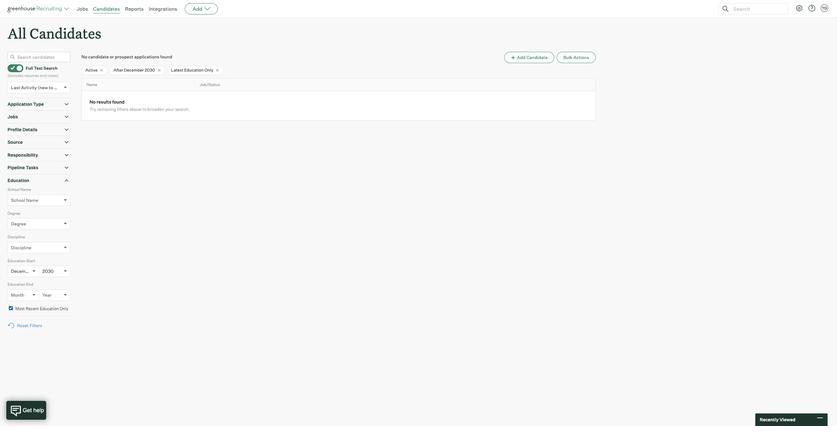 Task type: locate. For each thing, give the bounding box(es) containing it.
1 vertical spatial found
[[112, 99, 125, 105]]

no up try
[[90, 99, 96, 105]]

no for no results found try removing filters above to broaden your search.
[[90, 99, 96, 105]]

add
[[193, 6, 203, 12], [517, 55, 526, 60]]

filters
[[117, 107, 128, 112]]

try
[[90, 107, 96, 112]]

1 horizontal spatial add
[[517, 55, 526, 60]]

discipline
[[8, 235, 25, 240], [11, 245, 31, 250]]

all candidates
[[8, 24, 101, 42]]

jobs link
[[77, 6, 88, 12]]

2030 down the applications
[[145, 68, 155, 73]]

degree up discipline element
[[11, 221, 26, 227]]

active
[[86, 68, 98, 73]]

after
[[114, 68, 123, 73]]

candidates right jobs "link"
[[93, 6, 120, 12]]

no inside no results found try removing filters above to broaden your search.
[[90, 99, 96, 105]]

1 vertical spatial no
[[90, 99, 96, 105]]

no
[[81, 54, 87, 59], [90, 99, 96, 105]]

jobs up profile
[[8, 114, 18, 120]]

school name up degree "element"
[[11, 198, 38, 203]]

degree down school name element
[[8, 211, 20, 216]]

0 horizontal spatial jobs
[[8, 114, 18, 120]]

to right the above
[[142, 107, 147, 112]]

text
[[34, 66, 43, 71]]

0 vertical spatial december
[[124, 68, 144, 73]]

december
[[124, 68, 144, 73], [11, 269, 32, 274]]

only
[[205, 68, 213, 73], [60, 306, 68, 311]]

add button
[[185, 3, 218, 14]]

or
[[110, 54, 114, 59]]

1 vertical spatial name
[[20, 187, 31, 192]]

school name down pipeline
[[8, 187, 31, 192]]

last
[[11, 85, 20, 90]]

1 vertical spatial only
[[60, 306, 68, 311]]

1 horizontal spatial to
[[142, 107, 147, 112]]

school up degree "element"
[[11, 198, 25, 203]]

broaden
[[148, 107, 164, 112]]

old)
[[54, 85, 62, 90]]

name
[[86, 82, 97, 87], [20, 187, 31, 192], [26, 198, 38, 203]]

jobs left candidates link
[[77, 6, 88, 12]]

0 horizontal spatial 2030
[[42, 269, 54, 274]]

0 vertical spatial no
[[81, 54, 87, 59]]

no for no candidate or prospect applications found
[[81, 54, 87, 59]]

2030
[[145, 68, 155, 73], [42, 269, 54, 274]]

1 horizontal spatial jobs
[[77, 6, 88, 12]]

school down pipeline
[[8, 187, 20, 192]]

(includes
[[8, 73, 24, 78]]

actions
[[574, 55, 589, 60]]

found up filters
[[112, 99, 125, 105]]

td button
[[820, 3, 830, 13]]

name up degree "element"
[[26, 198, 38, 203]]

to inside no results found try removing filters above to broaden your search.
[[142, 107, 147, 112]]

0 horizontal spatial add
[[193, 6, 203, 12]]

start
[[26, 259, 35, 263]]

jobs
[[77, 6, 88, 12], [8, 114, 18, 120]]

Search candidates field
[[8, 52, 70, 62]]

school
[[8, 187, 20, 192], [11, 198, 25, 203]]

add inside popup button
[[193, 6, 203, 12]]

0 vertical spatial school
[[8, 187, 20, 192]]

reset filters
[[17, 323, 42, 329]]

bulk
[[564, 55, 573, 60]]

candidates
[[93, 6, 120, 12], [30, 24, 101, 42]]

1 horizontal spatial no
[[90, 99, 96, 105]]

full
[[26, 66, 33, 71]]

1 horizontal spatial found
[[160, 54, 172, 59]]

no left candidate
[[81, 54, 87, 59]]

2030 up year
[[42, 269, 54, 274]]

education
[[184, 68, 204, 73], [8, 178, 29, 183], [8, 259, 25, 263], [8, 282, 25, 287], [40, 306, 59, 311]]

found inside no results found try removing filters above to broaden your search.
[[112, 99, 125, 105]]

full text search (includes resumes and notes)
[[8, 66, 58, 78]]

bulk actions
[[564, 55, 589, 60]]

name down active
[[86, 82, 97, 87]]

applications
[[134, 54, 159, 59]]

(new
[[38, 85, 48, 90]]

1 vertical spatial to
[[142, 107, 147, 112]]

0 horizontal spatial to
[[49, 85, 53, 90]]

0 horizontal spatial found
[[112, 99, 125, 105]]

recently viewed
[[760, 418, 796, 423]]

candidates down jobs "link"
[[30, 24, 101, 42]]

to
[[49, 85, 53, 90], [142, 107, 147, 112]]

0 vertical spatial to
[[49, 85, 53, 90]]

1 vertical spatial school name
[[11, 198, 38, 203]]

december down no candidate or prospect applications found at the left of the page
[[124, 68, 144, 73]]

application
[[8, 101, 32, 107]]

school name
[[8, 187, 31, 192], [11, 198, 38, 203]]

add for add
[[193, 6, 203, 12]]

td button
[[821, 4, 829, 12]]

most recent education only
[[15, 306, 68, 311]]

notes)
[[47, 73, 58, 78]]

december down "education start"
[[11, 269, 32, 274]]

profile details
[[8, 127, 37, 132]]

to left 'old)'
[[49, 85, 53, 90]]

1 vertical spatial add
[[517, 55, 526, 60]]

integrations
[[149, 6, 177, 12]]

education right latest
[[184, 68, 204, 73]]

name down pipeline tasks
[[20, 187, 31, 192]]

0 vertical spatial only
[[205, 68, 213, 73]]

degree
[[8, 211, 20, 216], [11, 221, 26, 227]]

greenhouse recruiting image
[[8, 5, 64, 13]]

Search text field
[[732, 4, 783, 13]]

type
[[33, 101, 44, 107]]

reset
[[17, 323, 29, 329]]

education up month
[[8, 282, 25, 287]]

no results found try removing filters above to broaden your search.
[[90, 99, 190, 112]]

found up latest
[[160, 54, 172, 59]]

application type
[[8, 101, 44, 107]]

month
[[11, 293, 24, 298]]

profile
[[8, 127, 22, 132]]

education up december option
[[8, 259, 25, 263]]

candidate
[[527, 55, 548, 60]]

1 vertical spatial december
[[11, 269, 32, 274]]

source
[[8, 140, 23, 145]]

0 horizontal spatial no
[[81, 54, 87, 59]]

0 vertical spatial add
[[193, 6, 203, 12]]

1 horizontal spatial december
[[124, 68, 144, 73]]

0 vertical spatial 2030
[[145, 68, 155, 73]]

found
[[160, 54, 172, 59], [112, 99, 125, 105]]

0 horizontal spatial december
[[11, 269, 32, 274]]

tasks
[[26, 165, 38, 170]]

0 horizontal spatial only
[[60, 306, 68, 311]]

candidates link
[[93, 6, 120, 12]]

education down pipeline
[[8, 178, 29, 183]]

Most Recent Education Only checkbox
[[9, 306, 13, 311]]

results
[[97, 99, 111, 105]]



Task type: describe. For each thing, give the bounding box(es) containing it.
resumes
[[24, 73, 39, 78]]

reset filters button
[[8, 320, 45, 332]]

0 vertical spatial jobs
[[77, 6, 88, 12]]

1 vertical spatial discipline
[[11, 245, 31, 250]]

0 vertical spatial candidates
[[93, 6, 120, 12]]

2 vertical spatial name
[[26, 198, 38, 203]]

latest
[[171, 68, 183, 73]]

1 vertical spatial candidates
[[30, 24, 101, 42]]

after december 2030
[[114, 68, 155, 73]]

education down year
[[40, 306, 59, 311]]

0 vertical spatial school name
[[8, 187, 31, 192]]

december option
[[11, 269, 32, 274]]

1 vertical spatial degree
[[11, 221, 26, 227]]

all
[[8, 24, 26, 42]]

search
[[44, 66, 58, 71]]

last activity (new to old)
[[11, 85, 62, 90]]

add candidate link
[[505, 52, 554, 63]]

filters
[[30, 323, 42, 329]]

1 vertical spatial 2030
[[42, 269, 54, 274]]

responsibility
[[8, 152, 38, 158]]

your
[[165, 107, 174, 112]]

year
[[42, 293, 52, 298]]

pipeline
[[8, 165, 25, 170]]

configure image
[[796, 4, 804, 12]]

candidate
[[88, 54, 109, 59]]

integrations link
[[149, 6, 177, 12]]

1 vertical spatial jobs
[[8, 114, 18, 120]]

recent
[[26, 306, 39, 311]]

no candidate or prospect applications found
[[81, 54, 172, 59]]

last activity (new to old) option
[[11, 85, 62, 90]]

education for education start
[[8, 259, 25, 263]]

job/status
[[200, 82, 220, 87]]

checkmark image
[[10, 66, 15, 70]]

details
[[22, 127, 37, 132]]

above
[[129, 107, 142, 112]]

end
[[26, 282, 33, 287]]

education for education end
[[8, 282, 25, 287]]

1 horizontal spatial only
[[205, 68, 213, 73]]

1 vertical spatial school
[[11, 198, 25, 203]]

bulk actions link
[[557, 52, 596, 63]]

reports link
[[125, 6, 144, 12]]

0 vertical spatial found
[[160, 54, 172, 59]]

education for education
[[8, 178, 29, 183]]

search.
[[175, 107, 190, 112]]

pipeline tasks
[[8, 165, 38, 170]]

2030 option
[[42, 269, 54, 274]]

add for add candidate
[[517, 55, 526, 60]]

activity
[[21, 85, 37, 90]]

school name element
[[8, 187, 70, 211]]

education end
[[8, 282, 33, 287]]

discipline element
[[8, 234, 70, 258]]

latest education only
[[171, 68, 213, 73]]

0 vertical spatial degree
[[8, 211, 20, 216]]

1 horizontal spatial 2030
[[145, 68, 155, 73]]

and
[[40, 73, 47, 78]]

viewed
[[780, 418, 796, 423]]

0 vertical spatial discipline
[[8, 235, 25, 240]]

most
[[15, 306, 25, 311]]

0 vertical spatial name
[[86, 82, 97, 87]]

reports
[[125, 6, 144, 12]]

degree element
[[8, 211, 70, 234]]

prospect
[[115, 54, 133, 59]]

td
[[822, 6, 827, 10]]

recently
[[760, 418, 779, 423]]

education start
[[8, 259, 35, 263]]

removing
[[97, 107, 116, 112]]

add candidate
[[517, 55, 548, 60]]



Task type: vqa. For each thing, say whether or not it's contained in the screenshot.
Details
yes



